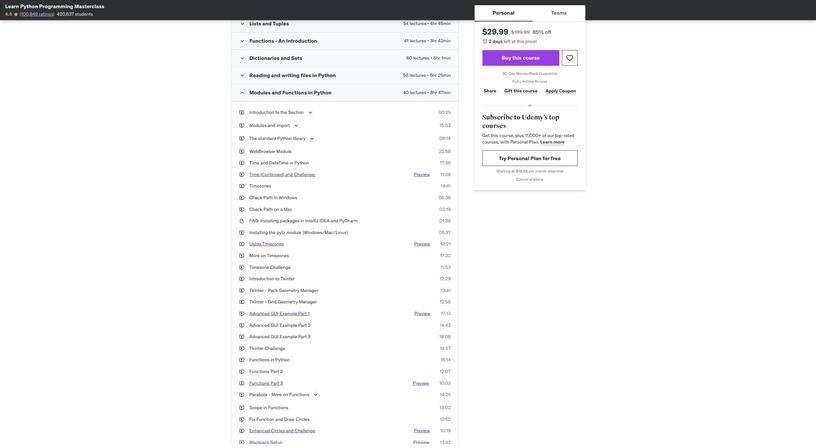 Task type: describe. For each thing, give the bounding box(es) containing it.
01:38
[[439, 218, 451, 224]]

rated
[[564, 133, 574, 139]]

0 horizontal spatial 2
[[280, 369, 283, 375]]

show lecture description image for the standard python library
[[309, 135, 315, 142]]

• left 1min
[[431, 55, 432, 61]]

modules for modules and import
[[249, 122, 267, 128]]

functions part 3 button
[[249, 380, 283, 387]]

plan
[[530, 155, 542, 162]]

1 vertical spatial more
[[271, 392, 282, 398]]

courses,
[[482, 139, 499, 145]]

of
[[542, 133, 546, 139]]

3 inside button
[[280, 380, 283, 386]]

7 xsmall image from the top
[[239, 183, 244, 190]]

teams button
[[533, 5, 585, 21]]

• for introduction
[[427, 38, 429, 44]]

and down webbrowser
[[260, 160, 268, 166]]

41 lectures • 3hr 42min
[[404, 38, 451, 44]]

library
[[293, 135, 305, 141]]

scope in functions
[[249, 405, 288, 411]]

in down tkinter challenge at the bottom
[[271, 357, 274, 363]]

09:14
[[439, 135, 451, 141]]

tuples
[[273, 20, 289, 27]]

7 xsmall image from the top
[[239, 299, 244, 306]]

and left sets
[[281, 55, 290, 61]]

buy
[[502, 54, 511, 61]]

functions left show lecture description icon
[[289, 392, 309, 398]]

challenge inside enhanced circles and challenge button
[[295, 428, 315, 434]]

tkinter for tkinter - pack geometry manager
[[249, 288, 264, 293]]

parabola
[[249, 392, 267, 398]]

preview for 10:19
[[414, 428, 430, 434]]

challenge.
[[294, 172, 316, 177]]

pycharm
[[339, 218, 358, 224]]

2 horizontal spatial on
[[283, 392, 288, 398]]

tab list containing personal
[[475, 5, 585, 22]]

12:52
[[440, 417, 451, 422]]

preview for 13:21
[[414, 241, 430, 247]]

3hr
[[430, 38, 437, 44]]

9 xsmall image from the top
[[239, 334, 244, 340]]

56
[[403, 72, 409, 78]]

functions up the functions part 2
[[249, 357, 269, 363]]

modules for modules and functions in python
[[249, 89, 271, 96]]

and up introduction to the section
[[272, 89, 281, 96]]

timezones inside button
[[262, 241, 284, 247]]

courses
[[482, 122, 506, 130]]

installing the pytz module (windows/mac/linux)
[[249, 230, 348, 235]]

gift this course
[[504, 88, 538, 94]]

0 vertical spatial installing
[[260, 218, 279, 224]]

modules and import
[[249, 122, 290, 128]]

14:43
[[440, 322, 451, 328]]

days
[[493, 38, 503, 44]]

free
[[551, 155, 561, 162]]

small image for dictionaries
[[239, 55, 245, 61]]

time (continued) and challenge.
[[249, 172, 316, 177]]

import
[[277, 122, 290, 128]]

the
[[249, 135, 257, 141]]

functions down reading and writing files in python
[[282, 89, 307, 96]]

4.6
[[5, 11, 12, 17]]

back
[[529, 71, 538, 76]]

to for tkinter
[[275, 276, 279, 282]]

54 lectures • 4hr 45min
[[403, 20, 451, 26]]

functions inside button
[[249, 380, 269, 386]]

part inside functions part 3 button
[[271, 380, 279, 386]]

example for 1
[[280, 311, 297, 317]]

show lecture description image
[[313, 392, 319, 398]]

8 xsmall image from the top
[[239, 206, 244, 213]]

writing
[[282, 72, 299, 78]]

for
[[543, 155, 550, 162]]

timezone challenge
[[249, 264, 291, 270]]

14 xsmall image from the top
[[239, 369, 244, 375]]

• left 4hr
[[427, 20, 429, 26]]

13:02
[[440, 405, 451, 411]]

(continued)
[[260, 172, 284, 177]]

6 xsmall image from the top
[[239, 288, 244, 294]]

and down 'draw'
[[286, 428, 294, 434]]

12 xsmall image from the top
[[239, 405, 244, 411]]

17:22
[[440, 253, 451, 259]]

subscribe to udemy's top courses
[[482, 113, 559, 130]]

14 xsmall image from the top
[[239, 440, 244, 444]]

$199.99
[[511, 29, 530, 35]]

guarantee
[[539, 71, 558, 76]]

12:58
[[440, 299, 451, 305]]

manager for tkinter - grid geometry manager
[[299, 299, 317, 305]]

module
[[276, 148, 291, 154]]

ratings)
[[39, 11, 54, 17]]

check path in windows
[[249, 195, 297, 201]]

0 vertical spatial introduction
[[286, 37, 317, 44]]

12 xsmall image from the top
[[239, 346, 244, 352]]

udemy's
[[522, 113, 548, 122]]

more
[[553, 139, 565, 145]]

share button
[[482, 84, 498, 97]]

1 vertical spatial installing
[[249, 230, 268, 235]]

0 horizontal spatial the
[[269, 230, 276, 235]]

(100,849
[[20, 11, 38, 17]]

in left 'intellij'
[[301, 218, 304, 224]]

40 lectures • 8hr 47min
[[403, 89, 451, 95]]

pytz
[[277, 230, 285, 235]]

try
[[499, 155, 506, 162]]

path for on
[[263, 206, 273, 212]]

11 xsmall image from the top
[[239, 311, 244, 317]]

13 xsmall image from the top
[[239, 357, 244, 364]]

60
[[406, 55, 412, 61]]

to for udemy's
[[514, 113, 520, 122]]

module
[[286, 230, 302, 235]]

functions - an introduction
[[249, 37, 317, 44]]

and left writing
[[271, 72, 280, 78]]

introduction for introduction to the section
[[249, 109, 274, 115]]

42min
[[438, 38, 451, 44]]

part for 2
[[298, 322, 307, 328]]

- for an
[[275, 37, 277, 44]]

in right datetime
[[290, 160, 293, 166]]

sets
[[291, 55, 302, 61]]

a
[[280, 206, 283, 212]]

webbrowser module
[[249, 148, 291, 154]]

3 xsmall image from the top
[[239, 230, 244, 236]]

this for get
[[491, 133, 498, 139]]

small image for lists
[[239, 20, 245, 27]]

gui for advanced gui example part 3
[[271, 334, 278, 340]]

pack
[[268, 288, 278, 293]]

$29.99
[[482, 27, 508, 37]]

share
[[484, 88, 496, 94]]

windows
[[279, 195, 297, 201]]

learn for learn more
[[540, 139, 552, 145]]

gift this course link
[[503, 84, 539, 97]]

1
[[308, 311, 310, 317]]

show lecture description image for introduction to the section
[[307, 109, 314, 116]]

2 horizontal spatial 2
[[489, 38, 492, 44]]

in down files
[[308, 89, 313, 96]]

22:58
[[439, 148, 451, 154]]

faq:
[[249, 218, 259, 224]]

gui for advanced gui example part 2
[[271, 322, 278, 328]]

10 xsmall image from the top
[[239, 264, 244, 271]]

2 xsmall image from the top
[[239, 122, 244, 129]]

4 xsmall image from the top
[[239, 148, 244, 155]]

lectures for introduction
[[410, 38, 426, 44]]

0 horizontal spatial tkinter
[[249, 346, 264, 351]]

standard
[[258, 135, 276, 141]]

2 vertical spatial personal
[[508, 155, 529, 162]]

preview for 10:03
[[413, 380, 429, 386]]

11 xsmall image from the top
[[239, 392, 244, 398]]

circles inside button
[[271, 428, 285, 434]]

functions up fix function and draw circles on the bottom left
[[268, 405, 288, 411]]

students
[[75, 11, 93, 17]]

2 days left at this price!
[[489, 38, 537, 44]]

preview for 11:08
[[414, 172, 430, 177]]

4 xsmall image from the top
[[239, 241, 244, 248]]

30-
[[502, 71, 509, 76]]

teams
[[551, 10, 567, 16]]

06:38
[[438, 195, 451, 201]]

personal inside get this course, plus 11,000+ of our top-rated courses, with personal plan.
[[510, 139, 528, 145]]

lectures right the 60 at the top of the page
[[413, 55, 430, 61]]

gui for advanced gui example part 1
[[271, 311, 278, 317]]

18:08
[[439, 334, 451, 340]]

60 lectures • 6hr 1min
[[406, 55, 451, 61]]

6hr for dictionaries and sets
[[433, 55, 440, 61]]

in right files
[[312, 72, 317, 78]]

85%
[[533, 29, 544, 35]]

9 xsmall image from the top
[[239, 253, 244, 259]]

trial
[[557, 169, 563, 174]]

lifetime
[[520, 79, 534, 84]]

geometry for pack
[[279, 288, 299, 293]]

11:08
[[440, 172, 451, 177]]

1 xsmall image from the top
[[239, 195, 244, 201]]

check for check path in windows
[[249, 195, 262, 201]]



Task type: locate. For each thing, give the bounding box(es) containing it.
time for time and datetime in python
[[249, 160, 259, 166]]

lectures right 40 at the top of page
[[410, 89, 426, 95]]

1 vertical spatial 2
[[308, 322, 311, 328]]

datetime
[[269, 160, 289, 166]]

1 horizontal spatial more
[[271, 392, 282, 398]]

course inside button
[[523, 54, 540, 61]]

this for buy
[[512, 54, 522, 61]]

left
[[504, 38, 511, 44]]

installing up the using
[[249, 230, 268, 235]]

lectures right 54
[[410, 20, 426, 26]]

- for more
[[268, 392, 270, 398]]

1 vertical spatial small image
[[239, 72, 245, 79]]

1 vertical spatial at
[[511, 169, 515, 174]]

15 xsmall image from the top
[[239, 417, 244, 423]]

modules down reading
[[249, 89, 271, 96]]

1 vertical spatial introduction
[[249, 109, 274, 115]]

timezones down (continued)
[[249, 183, 271, 189]]

2 vertical spatial example
[[280, 334, 297, 340]]

2 gui from the top
[[271, 322, 278, 328]]

introduction up modules and import
[[249, 109, 274, 115]]

preview left 13:21
[[414, 241, 430, 247]]

0 vertical spatial modules
[[249, 89, 271, 96]]

part inside advanced gui example part 1 button
[[298, 311, 307, 317]]

1 vertical spatial the
[[269, 230, 276, 235]]

1 vertical spatial challenge
[[265, 346, 285, 351]]

to left udemy's
[[514, 113, 520, 122]]

part up advanced gui example part 3 in the left of the page
[[298, 322, 307, 328]]

advanced for advanced gui example part 2
[[249, 322, 270, 328]]

apply coupon
[[546, 88, 576, 94]]

13 xsmall image from the top
[[239, 428, 244, 435]]

preview
[[414, 172, 430, 177], [414, 241, 430, 247], [414, 311, 430, 317], [413, 380, 429, 386], [414, 428, 430, 434]]

course for gift this course
[[523, 88, 538, 94]]

tkinter left grid on the bottom
[[249, 299, 264, 305]]

0 horizontal spatial circles
[[271, 428, 285, 434]]

• for in
[[427, 89, 429, 95]]

and left 'draw'
[[275, 417, 283, 422]]

learn down "of"
[[540, 139, 552, 145]]

0 horizontal spatial 3
[[280, 380, 283, 386]]

course down "lifetime"
[[523, 88, 538, 94]]

introduction to tkinter
[[249, 276, 295, 282]]

tkinter - grid geometry manager
[[249, 299, 317, 305]]

enhanced circles and challenge button
[[249, 428, 315, 435]]

reading
[[249, 72, 270, 78]]

0 vertical spatial at
[[512, 38, 516, 44]]

personal
[[493, 10, 515, 16], [510, 139, 528, 145], [508, 155, 529, 162]]

3 advanced from the top
[[249, 334, 270, 340]]

time inside time (continued) and challenge. button
[[249, 172, 259, 177]]

2 vertical spatial introduction
[[249, 276, 274, 282]]

apply
[[546, 88, 558, 94]]

2 path from the top
[[263, 206, 273, 212]]

1 tkinter from the top
[[249, 288, 264, 293]]

example up advanced gui example part 3 in the left of the page
[[280, 322, 297, 328]]

preview for 17:13
[[414, 311, 430, 317]]

in right scope
[[263, 405, 267, 411]]

0 vertical spatial course
[[523, 54, 540, 61]]

this inside buy this course button
[[512, 54, 522, 61]]

tkinter for tkinter - grid geometry manager
[[249, 299, 264, 305]]

0 vertical spatial geometry
[[279, 288, 299, 293]]

functions up dictionaries at the left top of the page
[[249, 37, 274, 44]]

gui inside button
[[271, 311, 278, 317]]

mac
[[284, 206, 292, 212]]

learn
[[5, 3, 19, 9], [540, 139, 552, 145]]

1 horizontal spatial the
[[280, 109, 287, 115]]

more down the using
[[249, 253, 260, 259]]

show lecture description image right 'section'
[[307, 109, 314, 116]]

8 xsmall image from the top
[[239, 322, 244, 329]]

fix
[[249, 417, 255, 422]]

advanced down grid on the bottom
[[249, 311, 270, 317]]

0 vertical spatial circles
[[296, 417, 310, 422]]

2 down 1
[[308, 322, 311, 328]]

3 example from the top
[[280, 334, 297, 340]]

2 small image from the top
[[239, 55, 245, 61]]

check up faq: in the left of the page
[[249, 206, 262, 212]]

lectures right 56
[[410, 72, 426, 78]]

money-
[[516, 71, 529, 76]]

scope
[[249, 405, 262, 411]]

6hr left 25min
[[430, 72, 437, 78]]

0 vertical spatial 6hr
[[433, 55, 440, 61]]

1 small image from the top
[[239, 20, 245, 27]]

this right gift
[[514, 88, 522, 94]]

lectures right 41
[[410, 38, 426, 44]]

56 lectures • 6hr 25min
[[403, 72, 451, 78]]

0 vertical spatial learn
[[5, 3, 19, 9]]

0 vertical spatial path
[[263, 195, 273, 201]]

0 horizontal spatial learn
[[5, 3, 19, 9]]

1 vertical spatial path
[[263, 206, 273, 212]]

14:25
[[440, 392, 451, 398]]

gui down advanced gui example part 1 button
[[271, 322, 278, 328]]

0 horizontal spatial on
[[261, 253, 266, 259]]

6hr left 1min
[[433, 55, 440, 61]]

circles down fix function and draw circles on the bottom left
[[271, 428, 285, 434]]

2 down "functions in python"
[[280, 369, 283, 375]]

lists
[[249, 20, 261, 27]]

1 vertical spatial personal
[[510, 139, 528, 145]]

example down tkinter - grid geometry manager
[[280, 311, 297, 317]]

functions part 2
[[249, 369, 283, 375]]

the left 'section'
[[280, 109, 287, 115]]

tkinter challenge
[[249, 346, 285, 351]]

on left a
[[274, 206, 279, 212]]

gui down advanced gui example part 2
[[271, 334, 278, 340]]

to for the
[[275, 109, 279, 115]]

this inside gift this course link
[[514, 88, 522, 94]]

small image
[[239, 20, 245, 27], [239, 72, 245, 79], [239, 89, 245, 96]]

2 small image from the top
[[239, 72, 245, 79]]

tkinter up "functions in python"
[[249, 346, 264, 351]]

0 vertical spatial small image
[[239, 38, 245, 44]]

on down using timezones button
[[261, 253, 266, 259]]

learn up 4.6
[[5, 3, 19, 9]]

course for buy this course
[[523, 54, 540, 61]]

at right left
[[512, 38, 516, 44]]

10 xsmall image from the top
[[239, 380, 244, 387]]

timezone
[[249, 264, 269, 270]]

small image for functions
[[239, 38, 245, 44]]

advanced up tkinter challenge at the bottom
[[249, 334, 270, 340]]

3
[[308, 334, 311, 340], [280, 380, 283, 386]]

2 vertical spatial gui
[[271, 334, 278, 340]]

0 vertical spatial time
[[249, 160, 259, 166]]

challenge
[[270, 264, 291, 270], [265, 346, 285, 351], [295, 428, 315, 434]]

gui down grid on the bottom
[[271, 311, 278, 317]]

example for 3
[[280, 334, 297, 340]]

1 course from the top
[[523, 54, 540, 61]]

personal down plus
[[510, 139, 528, 145]]

2 modules from the top
[[249, 122, 267, 128]]

12:29
[[440, 276, 451, 282]]

using timezones button
[[249, 241, 284, 248]]

0 vertical spatial challenge
[[270, 264, 291, 270]]

(windows/mac/linux)
[[303, 230, 348, 235]]

more on timezones
[[249, 253, 289, 259]]

3 gui from the top
[[271, 334, 278, 340]]

15:14
[[441, 357, 451, 363]]

in
[[312, 72, 317, 78], [308, 89, 313, 96], [290, 160, 293, 166], [301, 218, 304, 224], [271, 357, 274, 363], [263, 405, 267, 411]]

preview left 10:19
[[414, 428, 430, 434]]

3 xsmall image from the top
[[239, 135, 244, 142]]

enhanced circles and challenge
[[249, 428, 315, 434]]

1 gui from the top
[[271, 311, 278, 317]]

1 vertical spatial gui
[[271, 322, 278, 328]]

functions part 3
[[249, 380, 283, 386]]

• left 8hr
[[427, 89, 429, 95]]

0 vertical spatial 2
[[489, 38, 492, 44]]

2 example from the top
[[280, 322, 297, 328]]

1 horizontal spatial tkinter
[[280, 276, 295, 282]]

tkinter up tkinter - pack geometry manager
[[280, 276, 295, 282]]

faq: installing packages in intellij idea and pycharm
[[249, 218, 358, 224]]

0 vertical spatial the
[[280, 109, 287, 115]]

check up check path on a mac
[[249, 195, 262, 201]]

xsmall image
[[239, 109, 244, 116], [239, 122, 244, 129], [239, 135, 244, 142], [239, 148, 244, 155], [239, 160, 244, 166], [239, 172, 244, 178], [239, 183, 244, 190], [239, 206, 244, 213], [239, 253, 244, 259], [239, 264, 244, 271], [239, 311, 244, 317], [239, 346, 244, 352], [239, 357, 244, 364], [239, 369, 244, 375], [239, 417, 244, 423]]

using timezones
[[249, 241, 284, 247]]

1 horizontal spatial 3
[[308, 334, 311, 340]]

this right "buy"
[[512, 54, 522, 61]]

2 tkinter from the top
[[249, 299, 264, 305]]

tkinter left pack
[[249, 288, 264, 293]]

and right idea
[[331, 218, 338, 224]]

1 vertical spatial timezones
[[262, 241, 284, 247]]

plan.
[[529, 139, 539, 145]]

1 vertical spatial 6hr
[[430, 72, 437, 78]]

0 vertical spatial tkinter
[[280, 276, 295, 282]]

1 horizontal spatial on
[[274, 206, 279, 212]]

1 vertical spatial on
[[261, 253, 266, 259]]

11,000+
[[525, 133, 541, 139]]

17:36
[[440, 160, 451, 166]]

0 horizontal spatial more
[[249, 253, 260, 259]]

1 xsmall image from the top
[[239, 109, 244, 116]]

1 vertical spatial tkinter
[[249, 346, 264, 351]]

introduction for introduction to tkinter
[[249, 276, 274, 282]]

1 path from the top
[[263, 195, 273, 201]]

on up scope in functions
[[283, 392, 288, 398]]

alarm image
[[482, 39, 488, 44]]

tkinter
[[249, 288, 264, 293], [249, 299, 264, 305]]

1 check from the top
[[249, 195, 262, 201]]

course
[[523, 54, 540, 61], [523, 88, 538, 94]]

0 vertical spatial personal
[[493, 10, 515, 16]]

4hr
[[430, 20, 437, 26]]

1 vertical spatial modules
[[249, 122, 267, 128]]

challenge down advanced gui example part 3 in the left of the page
[[265, 346, 285, 351]]

0 vertical spatial gui
[[271, 311, 278, 317]]

5 xsmall image from the top
[[239, 160, 244, 166]]

0 vertical spatial on
[[274, 206, 279, 212]]

time down webbrowser
[[249, 160, 259, 166]]

geometry for grid
[[278, 299, 298, 305]]

1 vertical spatial learn
[[540, 139, 552, 145]]

top-
[[555, 133, 564, 139]]

learn for learn python programming masterclass
[[5, 3, 19, 9]]

2 vertical spatial on
[[283, 392, 288, 398]]

lectures for in
[[410, 89, 426, 95]]

2 check from the top
[[249, 206, 262, 212]]

lists and tuples
[[249, 20, 289, 27]]

at inside starting at $16.58 per month after trial cancel anytime
[[511, 169, 515, 174]]

example
[[280, 311, 297, 317], [280, 322, 297, 328], [280, 334, 297, 340]]

part for 3
[[298, 334, 307, 340]]

420,637
[[57, 11, 74, 17]]

wishlist image
[[566, 54, 574, 62]]

timezones up more on timezones
[[262, 241, 284, 247]]

advanced gui example part 1 button
[[249, 311, 310, 317]]

0 vertical spatial tkinter
[[249, 288, 264, 293]]

0 vertical spatial advanced
[[249, 311, 270, 317]]

2 course from the top
[[523, 88, 538, 94]]

2 vertical spatial 2
[[280, 369, 283, 375]]

reading and writing files in python
[[249, 72, 336, 78]]

timezones up timezone challenge
[[267, 253, 289, 259]]

1 horizontal spatial learn
[[540, 139, 552, 145]]

and left import
[[268, 122, 275, 128]]

files
[[301, 72, 311, 78]]

path left in
[[263, 195, 273, 201]]

- for grid
[[265, 299, 267, 305]]

2 vertical spatial show lecture description image
[[309, 135, 315, 142]]

0 vertical spatial more
[[249, 253, 260, 259]]

1 vertical spatial small image
[[239, 55, 245, 61]]

1 vertical spatial advanced
[[249, 322, 270, 328]]

our
[[547, 133, 554, 139]]

learn more
[[540, 139, 565, 145]]

- left pack
[[265, 288, 267, 293]]

advanced
[[249, 311, 270, 317], [249, 322, 270, 328], [249, 334, 270, 340]]

to inside subscribe to udemy's top courses
[[514, 113, 520, 122]]

• left 25min
[[427, 72, 429, 78]]

circles right 'draw'
[[296, 417, 310, 422]]

0 vertical spatial example
[[280, 311, 297, 317]]

introduction up sets
[[286, 37, 317, 44]]

challenge for timezone challenge
[[270, 264, 291, 270]]

preview left 10:03
[[413, 380, 429, 386]]

00:25
[[438, 109, 451, 115]]

buy this course
[[502, 54, 540, 61]]

advanced for advanced gui example part 3
[[249, 334, 270, 340]]

an
[[278, 37, 285, 44]]

0 vertical spatial 3
[[308, 334, 311, 340]]

path for in
[[263, 195, 273, 201]]

challenge down fix function and draw circles on the bottom left
[[295, 428, 315, 434]]

1 vertical spatial circles
[[271, 428, 285, 434]]

0 vertical spatial small image
[[239, 20, 245, 27]]

1 small image from the top
[[239, 38, 245, 44]]

part down "functions in python"
[[271, 369, 279, 375]]

1 modules from the top
[[249, 89, 271, 96]]

personal inside button
[[493, 10, 515, 16]]

part down advanced gui example part 2
[[298, 334, 307, 340]]

0 vertical spatial timezones
[[249, 183, 271, 189]]

- left an
[[275, 37, 277, 44]]

6 xsmall image from the top
[[239, 172, 244, 178]]

check for check path on a mac
[[249, 206, 262, 212]]

- for pack
[[265, 288, 267, 293]]

challenge up introduction to tkinter
[[270, 264, 291, 270]]

1 vertical spatial tkinter
[[249, 299, 264, 305]]

1 advanced from the top
[[249, 311, 270, 317]]

introduction to the section
[[249, 109, 304, 115]]

small image for modules
[[239, 89, 245, 96]]

functions up functions part 3
[[249, 369, 269, 375]]

0 vertical spatial show lecture description image
[[307, 109, 314, 116]]

part up parabola - more on functions
[[271, 380, 279, 386]]

2 vertical spatial challenge
[[295, 428, 315, 434]]

using
[[249, 241, 261, 247]]

1min
[[441, 55, 451, 61]]

• for files
[[427, 72, 429, 78]]

30-day money-back guarantee full lifetime access
[[502, 71, 558, 84]]

1 horizontal spatial 2
[[308, 322, 311, 328]]

40
[[403, 89, 409, 95]]

1 vertical spatial show lecture description image
[[293, 122, 300, 129]]

advanced for advanced gui example part 1
[[249, 311, 270, 317]]

modules and functions in python
[[249, 89, 332, 96]]

8hr
[[430, 89, 437, 95]]

personal up $29.99 on the right of page
[[493, 10, 515, 16]]

2 vertical spatial small image
[[239, 89, 245, 96]]

1 vertical spatial check
[[249, 206, 262, 212]]

2 vertical spatial advanced
[[249, 334, 270, 340]]

dictionaries
[[249, 55, 280, 61]]

- left grid on the bottom
[[265, 299, 267, 305]]

geometry down tkinter - pack geometry manager
[[278, 299, 298, 305]]

lectures for files
[[410, 72, 426, 78]]

2 xsmall image from the top
[[239, 218, 244, 224]]

manager for tkinter - pack geometry manager
[[300, 288, 318, 293]]

time (continued) and challenge. button
[[249, 172, 316, 178]]

1 vertical spatial manager
[[299, 299, 317, 305]]

2 vertical spatial timezones
[[267, 253, 289, 259]]

5 xsmall image from the top
[[239, 276, 244, 282]]

$29.99 $199.99 85% off
[[482, 27, 551, 37]]

2 advanced from the top
[[249, 322, 270, 328]]

this inside get this course, plus 11,000+ of our top-rated courses, with personal plan.
[[491, 133, 498, 139]]

coupon
[[559, 88, 576, 94]]

1 horizontal spatial circles
[[296, 417, 310, 422]]

geometry up tkinter - grid geometry manager
[[279, 288, 299, 293]]

advanced down advanced gui example part 1 button
[[249, 322, 270, 328]]

time left (continued)
[[249, 172, 259, 177]]

example down advanced gui example part 2
[[280, 334, 297, 340]]

1 vertical spatial example
[[280, 322, 297, 328]]

per
[[529, 169, 534, 174]]

course up the back
[[523, 54, 540, 61]]

1 vertical spatial course
[[523, 88, 538, 94]]

this down $199.99
[[517, 38, 524, 44]]

on
[[274, 206, 279, 212], [261, 253, 266, 259], [283, 392, 288, 398]]

and down time and datetime in python
[[285, 172, 293, 177]]

function
[[256, 417, 274, 422]]

show lecture description image up library
[[293, 122, 300, 129]]

xsmall image
[[239, 195, 244, 201], [239, 218, 244, 224], [239, 230, 244, 236], [239, 241, 244, 248], [239, 276, 244, 282], [239, 288, 244, 294], [239, 299, 244, 306], [239, 322, 244, 329], [239, 334, 244, 340], [239, 380, 244, 387], [239, 392, 244, 398], [239, 405, 244, 411], [239, 428, 244, 435], [239, 440, 244, 444]]

show lecture description image
[[307, 109, 314, 116], [293, 122, 300, 129], [309, 135, 315, 142]]

challenge for tkinter challenge
[[265, 346, 285, 351]]

functions in python
[[249, 357, 290, 363]]

after
[[548, 169, 556, 174]]

functions up parabola
[[249, 380, 269, 386]]

show lecture description image for modules and import
[[293, 122, 300, 129]]

this for gift
[[514, 88, 522, 94]]

1 vertical spatial 3
[[280, 380, 283, 386]]

6hr for reading and writing files in python
[[430, 72, 437, 78]]

example for 2
[[280, 322, 297, 328]]

price!
[[525, 38, 537, 44]]

small image for reading
[[239, 72, 245, 79]]

13:41
[[441, 288, 451, 293]]

part for 1
[[298, 311, 307, 317]]

0 vertical spatial check
[[249, 195, 262, 201]]

example inside button
[[280, 311, 297, 317]]

lectures
[[410, 20, 426, 26], [410, 38, 426, 44], [413, 55, 430, 61], [410, 72, 426, 78], [410, 89, 426, 95]]

advanced inside button
[[249, 311, 270, 317]]

• left 3hr
[[427, 38, 429, 44]]

3 small image from the top
[[239, 89, 245, 96]]

masterclass
[[74, 3, 104, 9]]

12:07
[[440, 369, 451, 375]]

time for time (continued) and challenge.
[[249, 172, 259, 177]]

this up courses,
[[491, 133, 498, 139]]

webbrowser
[[249, 148, 275, 154]]

the left pytz
[[269, 230, 276, 235]]

- right parabola
[[268, 392, 270, 398]]

1 vertical spatial geometry
[[278, 299, 298, 305]]

installing
[[260, 218, 279, 224], [249, 230, 268, 235]]

introduction
[[286, 37, 317, 44], [249, 109, 274, 115], [249, 276, 274, 282]]

1 vertical spatial time
[[249, 172, 259, 177]]

and right lists
[[262, 20, 272, 27]]

small image
[[239, 38, 245, 44], [239, 55, 245, 61]]

2 time from the top
[[249, 172, 259, 177]]

show lecture description image right library
[[309, 135, 315, 142]]

0 vertical spatial manager
[[300, 288, 318, 293]]

to up import
[[275, 109, 279, 115]]

preview left '17:13' at the bottom right
[[414, 311, 430, 317]]

at
[[512, 38, 516, 44], [511, 169, 515, 174]]

tab list
[[475, 5, 585, 22]]

1 example from the top
[[280, 311, 297, 317]]

1 time from the top
[[249, 160, 259, 166]]



Task type: vqa. For each thing, say whether or not it's contained in the screenshot.


